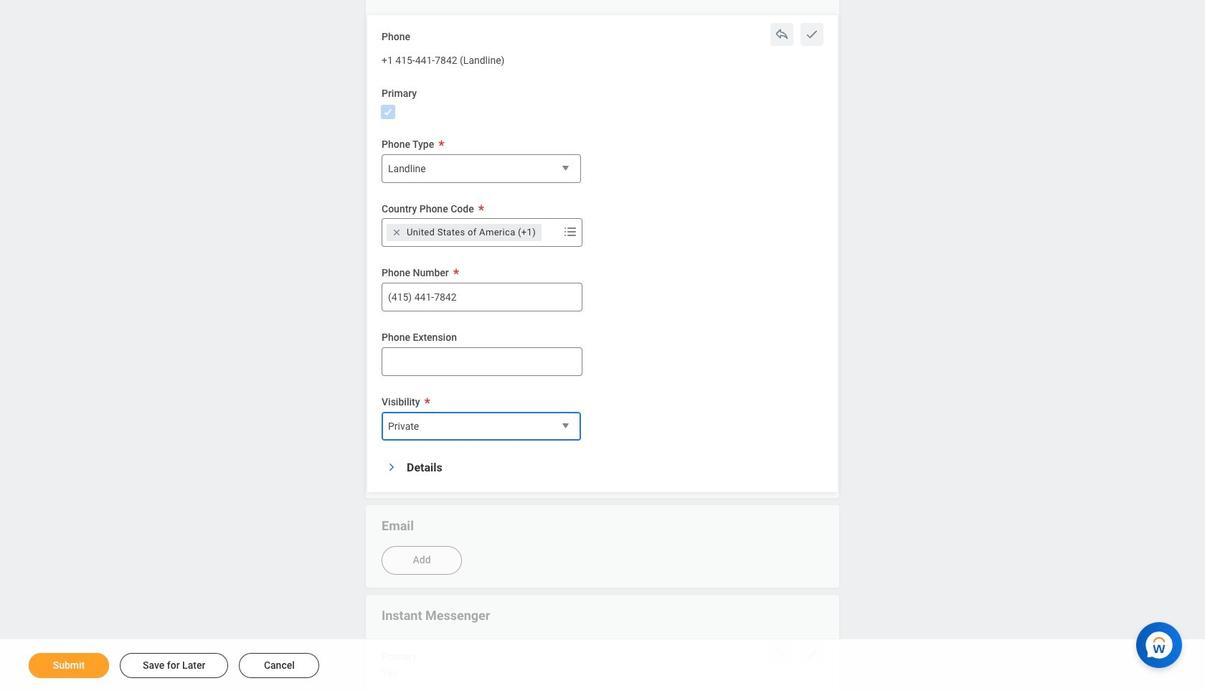 Task type: vqa. For each thing, say whether or not it's contained in the screenshot.
3 corresponding to first 3 button from the left
no



Task type: describe. For each thing, give the bounding box(es) containing it.
united states of america (+1) element
[[407, 226, 536, 239]]

prompts image
[[562, 224, 579, 241]]

edit image
[[805, 647, 820, 661]]

x small image
[[390, 226, 404, 240]]

action bar region
[[0, 639, 1206, 691]]



Task type: locate. For each thing, give the bounding box(es) containing it.
check small image
[[380, 103, 397, 121]]

None text field
[[382, 283, 583, 312]]

check image
[[805, 27, 820, 41]]

undo l image
[[775, 27, 789, 41]]

None text field
[[382, 347, 583, 376]]

x image
[[775, 647, 789, 661]]

chevron down image
[[386, 458, 396, 476]]

united states of america (+1), press delete to clear value. option
[[387, 224, 542, 241]]



